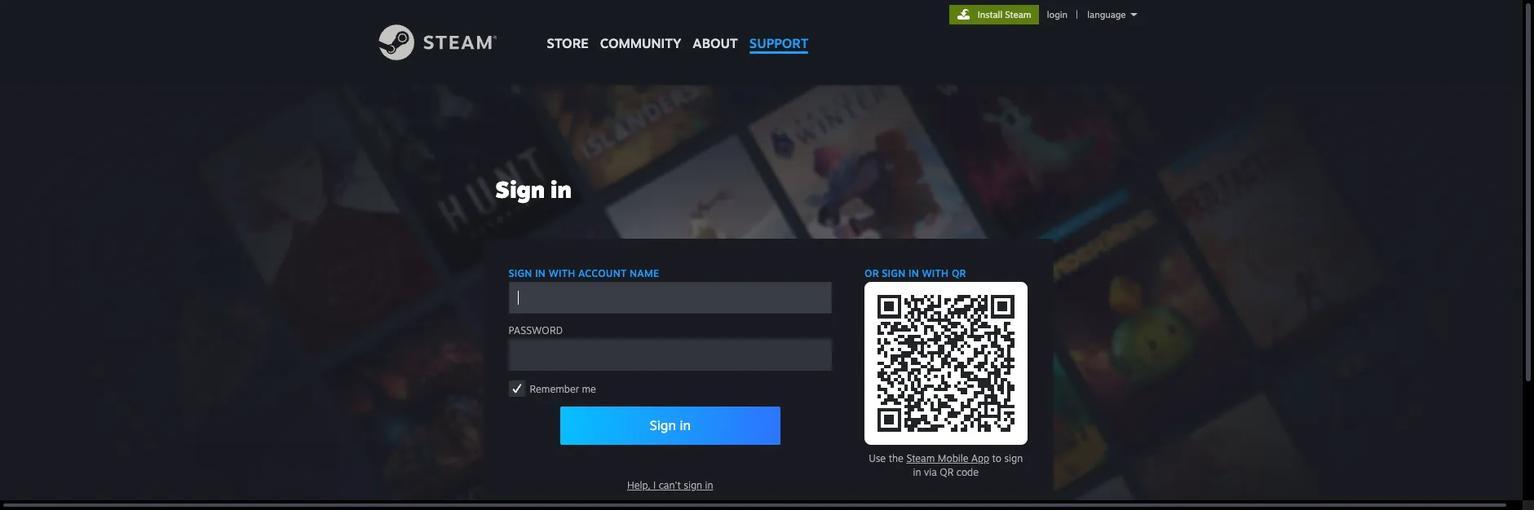 Task type: locate. For each thing, give the bounding box(es) containing it.
about
[[693, 35, 738, 51]]

sign right to
[[1005, 452, 1023, 465]]

2 vertical spatial sign
[[650, 418, 676, 434]]

0 horizontal spatial steam
[[907, 452, 935, 465]]

with
[[549, 268, 576, 280], [922, 268, 949, 280]]

name
[[630, 268, 660, 280]]

login link
[[1044, 9, 1071, 20]]

sign inside button
[[650, 418, 676, 434]]

store link
[[541, 0, 595, 59]]

0 vertical spatial sign in
[[496, 175, 572, 204]]

1 horizontal spatial sign
[[882, 268, 906, 280]]

sign right or on the bottom right
[[882, 268, 906, 280]]

in inside the to sign in via qr code
[[913, 466, 921, 478]]

1 vertical spatial sign in
[[650, 418, 691, 434]]

sign right "can't"
[[684, 480, 702, 492]]

qr
[[952, 268, 967, 280], [940, 466, 954, 478]]

to sign in via qr code
[[913, 452, 1023, 478]]

qr inside the to sign in via qr code
[[940, 466, 954, 478]]

sign in with account name
[[509, 268, 660, 280]]

with right or on the bottom right
[[922, 268, 949, 280]]

1 horizontal spatial steam
[[1005, 9, 1032, 20]]

help, i can't sign in
[[627, 480, 713, 492]]

with left account at the bottom left
[[549, 268, 576, 280]]

community
[[600, 35, 682, 51]]

qr for with
[[952, 268, 967, 280]]

sign in
[[496, 175, 572, 204], [650, 418, 691, 434]]

help,
[[627, 480, 651, 492]]

0 vertical spatial steam
[[1005, 9, 1032, 20]]

1 vertical spatial steam
[[907, 452, 935, 465]]

support
[[750, 35, 809, 51]]

0 vertical spatial sign
[[496, 175, 545, 204]]

0 vertical spatial qr
[[952, 268, 967, 280]]

None text field
[[509, 282, 832, 314]]

0 vertical spatial sign
[[882, 268, 906, 280]]

0 horizontal spatial sign
[[684, 480, 702, 492]]

sign
[[882, 268, 906, 280], [1005, 452, 1023, 465], [684, 480, 702, 492]]

sign for or
[[882, 268, 906, 280]]

sign
[[496, 175, 545, 204], [509, 268, 532, 280], [650, 418, 676, 434]]

2 horizontal spatial sign
[[1005, 452, 1023, 465]]

sign inside the to sign in via qr code
[[1005, 452, 1023, 465]]

1 horizontal spatial sign in
[[650, 418, 691, 434]]

use
[[869, 452, 886, 465]]

1 vertical spatial qr
[[940, 466, 954, 478]]

about link
[[687, 0, 744, 55]]

account
[[578, 268, 627, 280]]

steam
[[1005, 9, 1032, 20], [907, 452, 935, 465]]

0 horizontal spatial with
[[549, 268, 576, 280]]

support link
[[744, 0, 815, 59]]

1 with from the left
[[549, 268, 576, 280]]

1 horizontal spatial with
[[922, 268, 949, 280]]

to
[[993, 452, 1002, 465]]

sign for to
[[1005, 452, 1023, 465]]

app
[[972, 452, 990, 465]]

None password field
[[509, 339, 832, 371]]

2 with from the left
[[922, 268, 949, 280]]

the
[[889, 452, 904, 465]]

steam right install
[[1005, 9, 1032, 20]]

login
[[1047, 9, 1068, 20]]

1 vertical spatial sign
[[1005, 452, 1023, 465]]

sign in inside button
[[650, 418, 691, 434]]

steam up via
[[907, 452, 935, 465]]

in
[[551, 175, 572, 204], [535, 268, 546, 280], [909, 268, 919, 280], [680, 418, 691, 434], [913, 466, 921, 478], [705, 480, 713, 492]]



Task type: describe. For each thing, give the bounding box(es) containing it.
remember me
[[530, 383, 596, 395]]

install steam
[[978, 9, 1032, 20]]

community link
[[595, 0, 687, 59]]

can't
[[659, 480, 681, 492]]

use the steam mobile app
[[869, 452, 990, 465]]

code
[[957, 466, 979, 478]]

sign in button
[[560, 407, 781, 445]]

login | language
[[1047, 9, 1126, 20]]

install steam link
[[949, 5, 1039, 24]]

language
[[1088, 9, 1126, 20]]

qr for via
[[940, 466, 954, 478]]

2 vertical spatial sign
[[684, 480, 702, 492]]

steam mobile app link
[[907, 443, 990, 474]]

i
[[653, 480, 656, 492]]

via
[[924, 466, 937, 478]]

0 horizontal spatial sign in
[[496, 175, 572, 204]]

store
[[547, 35, 589, 51]]

or
[[865, 268, 879, 280]]

mobile
[[938, 452, 969, 465]]

password
[[509, 325, 563, 337]]

or sign in with qr
[[865, 268, 967, 280]]

me
[[582, 383, 596, 395]]

remember
[[530, 383, 579, 395]]

install
[[978, 9, 1003, 20]]

steam inside install steam link
[[1005, 9, 1032, 20]]

in inside button
[[680, 418, 691, 434]]

1 vertical spatial sign
[[509, 268, 532, 280]]

|
[[1076, 9, 1079, 20]]

help, i can't sign in link
[[509, 479, 832, 493]]



Task type: vqa. For each thing, say whether or not it's contained in the screenshot.
about link
yes



